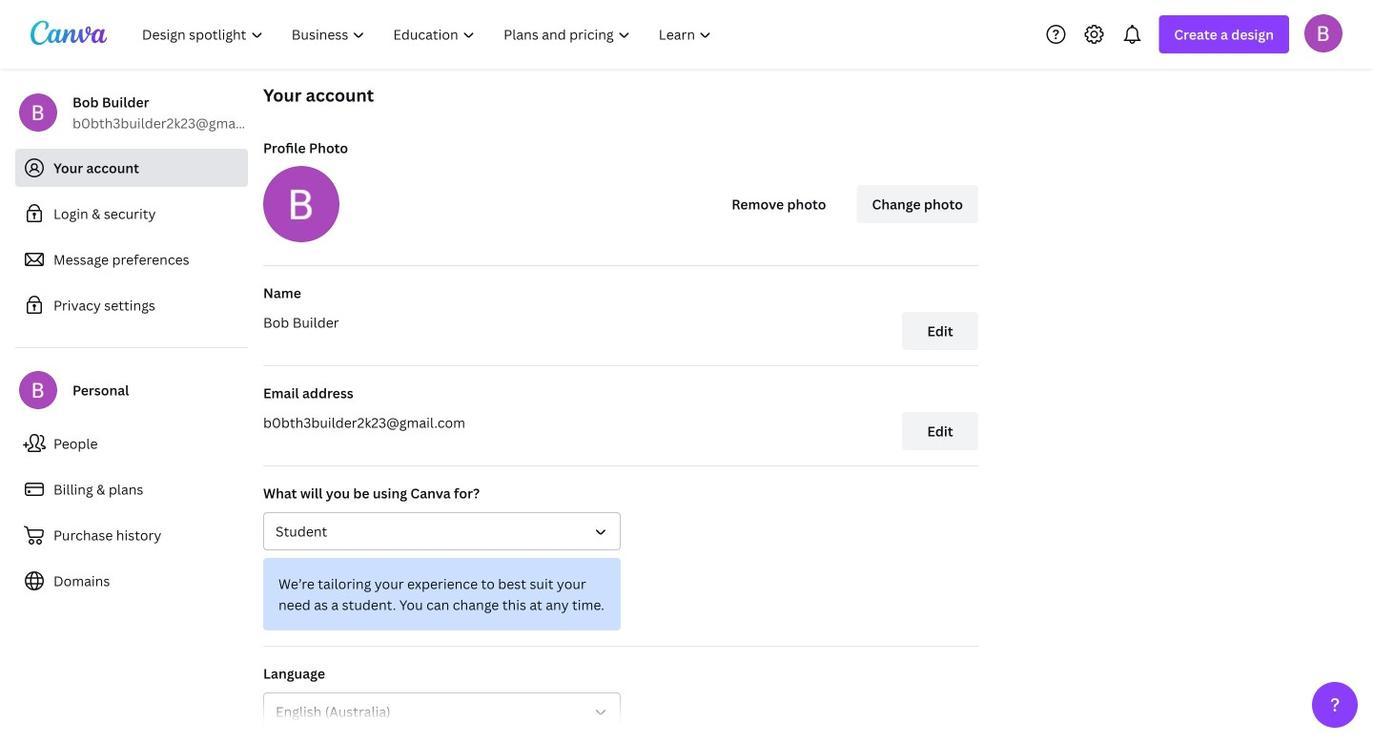 Task type: locate. For each thing, give the bounding box(es) containing it.
None button
[[263, 512, 621, 550]]

top level navigation element
[[130, 15, 728, 53]]



Task type: describe. For each thing, give the bounding box(es) containing it.
bob builder image
[[1305, 14, 1343, 52]]

Language: English (Australia) button
[[263, 693, 621, 731]]



Task type: vqa. For each thing, say whether or not it's contained in the screenshot.
THE HIDE image
no



